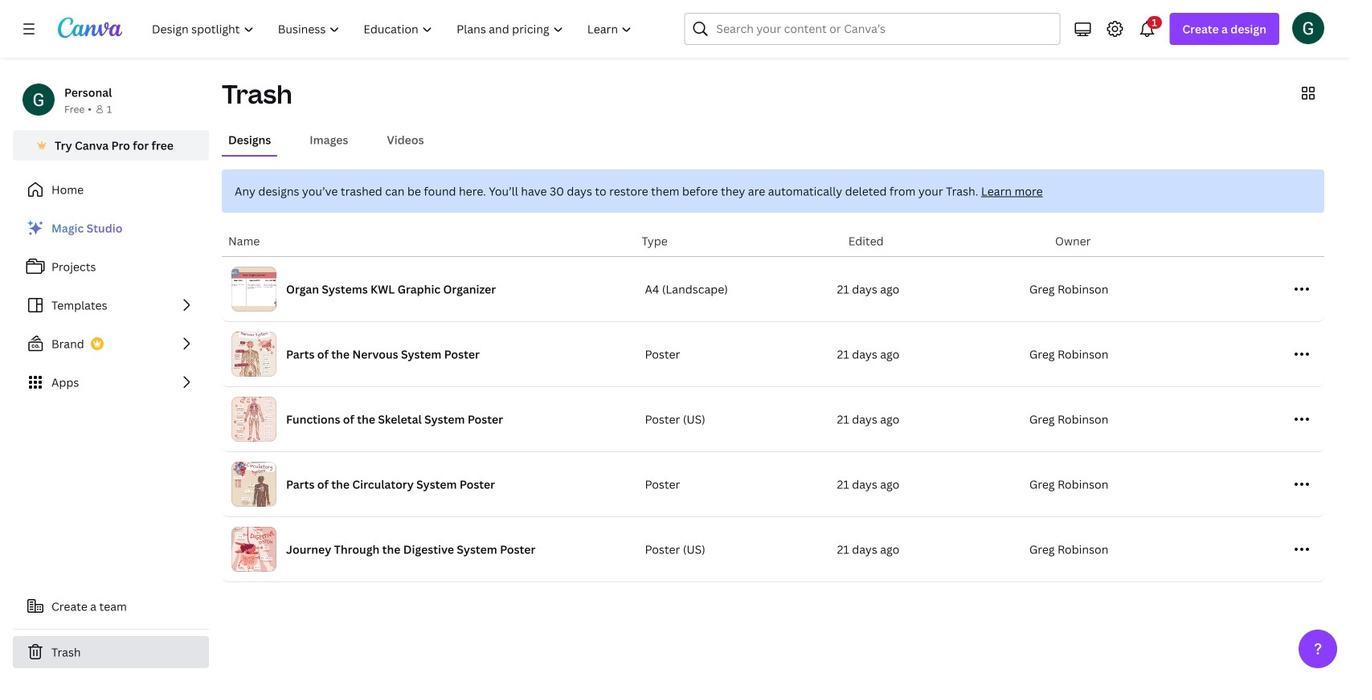 Task type: locate. For each thing, give the bounding box(es) containing it.
list
[[13, 212, 209, 399]]

greg robinson image
[[1293, 12, 1325, 44]]

None search field
[[684, 13, 1061, 45]]

Search search field
[[717, 14, 1028, 44]]



Task type: describe. For each thing, give the bounding box(es) containing it.
top level navigation element
[[141, 13, 646, 45]]



Task type: vqa. For each thing, say whether or not it's contained in the screenshot.
Greg Robinson image
yes



